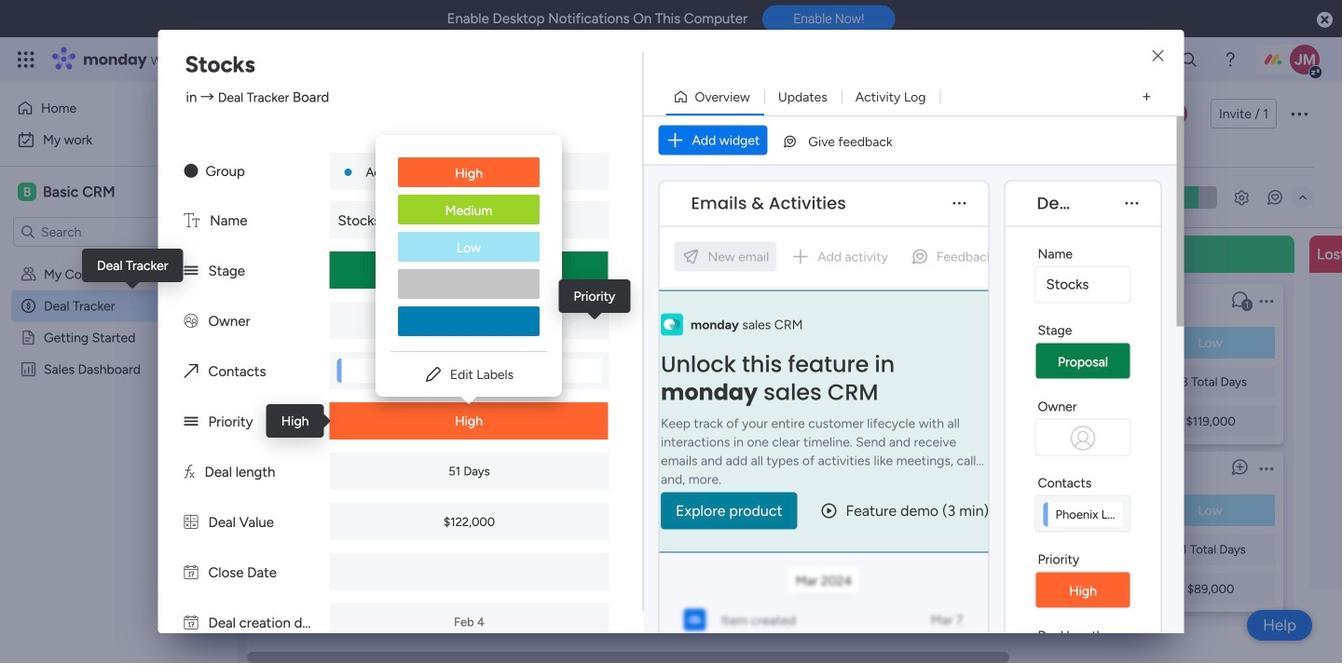 Task type: locate. For each thing, give the bounding box(es) containing it.
2 horizontal spatial v2 function small outline image
[[1071, 543, 1083, 558]]

None field
[[687, 192, 851, 216], [1033, 192, 1078, 216], [687, 192, 851, 216], [1033, 192, 1078, 216]]

0 horizontal spatial v2 status outline image
[[557, 336, 569, 351]]

0 horizontal spatial v2 function small outline image
[[299, 375, 311, 390]]

v2 status outline image for the rightmost v2 function small outline icon
[[1071, 336, 1083, 351]]

tab list
[[282, 136, 1315, 167]]

option
[[11, 93, 199, 123], [11, 125, 227, 155], [398, 158, 540, 189], [398, 195, 540, 227], [398, 232, 540, 264], [0, 258, 238, 262], [398, 269, 540, 299], [398, 307, 540, 337]]

v2 search image
[[402, 187, 415, 208]]

list box
[[376, 143, 562, 351], [0, 255, 238, 637], [806, 277, 1026, 613], [1064, 277, 1284, 613]]

dapulse close image
[[1317, 11, 1333, 30]]

1 vertical spatial dapulse date column image
[[184, 615, 198, 632]]

add view image
[[500, 144, 507, 158]]

2 horizontal spatial v2 status outline image
[[1071, 336, 1083, 351]]

v2 function small outline image
[[299, 375, 311, 390], [814, 375, 826, 390], [1071, 543, 1083, 558]]

2 dapulse date column image from the top
[[184, 615, 198, 632]]

v2 function small outline image
[[557, 375, 569, 390], [1071, 375, 1083, 390], [814, 543, 826, 558]]

row group
[[277, 236, 1342, 653]]

v2 status outline image for v2 function small outline icon to the middle
[[814, 503, 826, 518]]

v2 function image
[[184, 464, 194, 481]]

edit labels image
[[424, 365, 443, 384]]

angle down image
[[361, 191, 370, 205]]

v2 status image
[[184, 414, 198, 431]]

0 vertical spatial dapulse date column image
[[184, 565, 198, 582]]

v2 sun image
[[184, 163, 198, 180]]

dapulse text column image
[[184, 213, 200, 229]]

1 dapulse date column image from the top
[[184, 565, 198, 582]]

more dots image
[[1126, 197, 1139, 210]]

new deal image
[[752, 245, 771, 264]]

v2 small numbers digit column outline image
[[299, 414, 311, 429], [557, 414, 569, 429], [814, 414, 826, 429], [1071, 414, 1083, 429], [814, 582, 826, 597], [1071, 582, 1083, 597]]

collapse image
[[1296, 190, 1311, 205]]

jeremy miller image
[[1290, 45, 1320, 75]]

tab
[[488, 136, 518, 166]]

v2 multiple person column image
[[184, 313, 198, 330]]

dialog
[[0, 0, 1342, 664]]

dapulse date column image
[[184, 565, 198, 582], [184, 615, 198, 632]]

v2 status outline image
[[557, 336, 569, 351], [1071, 336, 1083, 351], [814, 503, 826, 518]]

1 horizontal spatial v2 status outline image
[[814, 503, 826, 518]]



Task type: describe. For each thing, give the bounding box(es) containing it.
workspace selection element
[[18, 181, 118, 203]]

add view image
[[1143, 90, 1151, 104]]

1 horizontal spatial v2 function small outline image
[[814, 543, 826, 558]]

dapulse numbers column image
[[184, 515, 198, 531]]

workspace image
[[18, 182, 36, 202]]

2 horizontal spatial v2 function small outline image
[[1071, 375, 1083, 390]]

help image
[[1221, 50, 1240, 69]]

Search field
[[415, 185, 471, 211]]

v2 board relation small image
[[184, 364, 198, 380]]

close image
[[1153, 49, 1164, 63]]

arrow down image
[[634, 186, 656, 209]]

public board image
[[20, 329, 37, 347]]

public dashboard image
[[20, 361, 37, 379]]

v2 status image
[[184, 263, 198, 280]]

monday marketplace image
[[1135, 50, 1153, 69]]

more dots image
[[953, 197, 966, 210]]

0 horizontal spatial v2 function small outline image
[[557, 375, 569, 390]]

v2 status outline image for leftmost v2 function small outline icon
[[557, 336, 569, 351]]

search everything image
[[1180, 50, 1199, 69]]

select product image
[[17, 50, 35, 69]]

jeremy miller image
[[1163, 102, 1188, 126]]

v2 status outline image
[[1071, 503, 1083, 518]]

Search in workspace field
[[39, 221, 156, 243]]

1 horizontal spatial v2 function small outline image
[[814, 375, 826, 390]]



Task type: vqa. For each thing, say whether or not it's contained in the screenshot.
Workspace selection 'element'
yes



